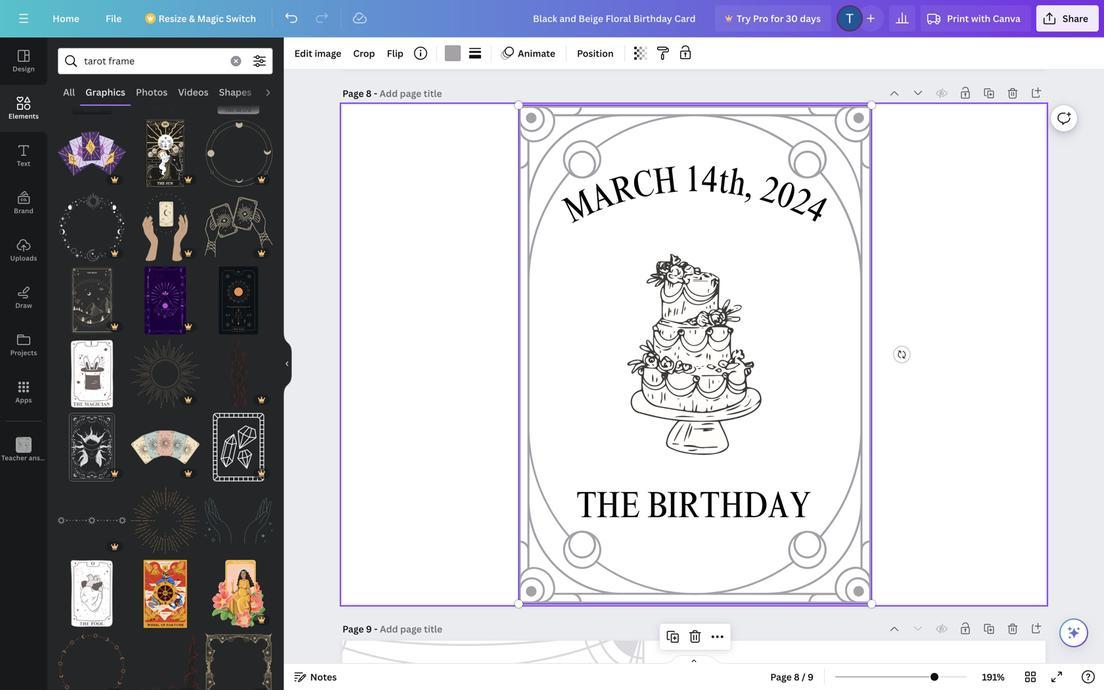 Task type: locate. For each thing, give the bounding box(es) containing it.
1 vertical spatial page title text field
[[380, 623, 444, 636]]

page title text field for page 8 -
[[380, 87, 444, 100]]

2 vertical spatial page
[[771, 671, 792, 684]]

0 horizontal spatial 8
[[366, 87, 372, 100]]

1 vertical spatial 9
[[808, 671, 814, 684]]

1 vertical spatial page
[[343, 623, 364, 636]]

birthday
[[648, 491, 812, 528]]

hand drawn tarot card for death illustration image
[[205, 46, 273, 114]]

canva
[[993, 12, 1021, 25]]

audio
[[262, 86, 289, 98]]

1 vertical spatial -
[[374, 623, 378, 636]]

0 vertical spatial 9
[[366, 623, 372, 636]]

191% button
[[973, 667, 1015, 688]]

brand
[[14, 207, 34, 215]]

hand drawn tarot card for the magician illustration image
[[58, 340, 126, 408]]

wheel of fortune tarot card image
[[131, 560, 199, 628]]

page
[[343, 87, 364, 100], [343, 623, 364, 636], [771, 671, 792, 684]]

8 down crop popup button
[[366, 87, 372, 100]]

0 vertical spatial page title text field
[[380, 87, 444, 100]]

keys
[[54, 454, 68, 463]]

share button
[[1037, 5, 1100, 32]]

page 8 / 9 button
[[766, 667, 819, 688]]

#a4a2a8 image
[[445, 45, 461, 61]]

design
[[13, 64, 35, 73]]

shapes button
[[214, 80, 257, 105]]

page inside button
[[771, 671, 792, 684]]

Page title text field
[[380, 87, 444, 100], [380, 623, 444, 636]]

the
[[577, 491, 641, 528]]

projects button
[[0, 322, 47, 369]]

8 for /
[[795, 671, 800, 684]]

1 horizontal spatial 8
[[795, 671, 800, 684]]

page title text field for page 9 -
[[380, 623, 444, 636]]

8
[[366, 87, 372, 100], [795, 671, 800, 684]]

8 left /
[[795, 671, 800, 684]]

0 vertical spatial -
[[374, 87, 378, 100]]

/
[[802, 671, 806, 684]]

1 vertical spatial 8
[[795, 671, 800, 684]]

hand drawn tarot card for the fool illustration image
[[58, 560, 126, 628]]

hand drawn tarot cards image
[[58, 120, 126, 188]]

edit image button
[[289, 43, 347, 64]]

image
[[315, 47, 342, 60]]

9 inside button
[[808, 671, 814, 684]]

tarot card image
[[131, 267, 199, 335]]

try pro for 30 days button
[[715, 5, 832, 32]]

file button
[[95, 5, 132, 32]]

9
[[366, 623, 372, 636], [808, 671, 814, 684]]

8 for -
[[366, 87, 372, 100]]

moon tarot card illustration image
[[58, 46, 126, 114]]

videos
[[178, 86, 209, 98]]

crop
[[353, 47, 375, 60]]

0 horizontal spatial 9
[[366, 623, 372, 636]]

&
[[189, 12, 195, 25]]

graphics
[[86, 86, 125, 98]]

uploads button
[[0, 227, 47, 274]]

#a4a2a8 image
[[445, 45, 461, 61]]

page for page 8
[[343, 87, 364, 100]]

text button
[[0, 132, 47, 180]]

group
[[58, 46, 126, 114], [131, 46, 199, 114], [205, 46, 273, 114], [58, 112, 126, 188], [131, 112, 199, 188], [205, 112, 273, 188], [58, 185, 126, 261], [131, 185, 199, 261], [205, 185, 273, 261], [58, 259, 126, 335], [131, 259, 199, 335], [205, 259, 273, 335], [58, 332, 126, 408], [131, 332, 199, 408], [205, 332, 273, 408], [58, 406, 126, 482], [131, 406, 199, 482], [205, 406, 273, 482], [58, 479, 126, 555], [131, 479, 199, 555], [205, 479, 273, 555], [58, 552, 126, 628], [131, 552, 199, 628], [205, 552, 273, 628], [58, 626, 126, 691], [131, 626, 199, 691], [205, 626, 273, 691]]

0 vertical spatial page
[[343, 87, 364, 100]]

0 vertical spatial 8
[[366, 87, 372, 100]]

print with canva button
[[921, 5, 1032, 32]]

apps
[[15, 396, 32, 405]]

teacher
[[1, 454, 27, 463]]

brand button
[[0, 180, 47, 227]]

with
[[972, 12, 991, 25]]

the empress tarot image
[[205, 560, 273, 628]]

apps button
[[0, 369, 47, 416]]

resize & magic switch button
[[138, 5, 267, 32]]

draw button
[[0, 274, 47, 322]]

mystical monoline circle frame image
[[205, 120, 273, 188]]

the sun tarot card illustration image
[[131, 120, 199, 188]]

draw
[[15, 301, 32, 310]]

the birthday
[[577, 491, 812, 528]]

1 horizontal spatial 9
[[808, 671, 814, 684]]

dark fantasy, frame border, frame corner, frame edge wands 2 colors vector image
[[131, 634, 199, 691]]

design button
[[0, 37, 47, 85]]

animate button
[[497, 43, 561, 64]]

for
[[771, 12, 784, 25]]

8 inside button
[[795, 671, 800, 684]]

-
[[374, 87, 378, 100], [374, 623, 378, 636]]

page for page 9
[[343, 623, 364, 636]]

all
[[63, 86, 75, 98]]

crop button
[[348, 43, 381, 64]]

sun tarot card illustration image
[[205, 267, 273, 335]]

tarot card spreads image
[[131, 413, 199, 482]]

print with canva
[[948, 12, 1021, 25]]

magic
[[197, 12, 224, 25]]



Task type: vqa. For each thing, say whether or not it's contained in the screenshot.
- associated with Page 8 -
yes



Task type: describe. For each thing, give the bounding box(es) containing it.
teacher answer keys
[[1, 454, 68, 463]]

resize & magic switch
[[159, 12, 256, 25]]

a hand holding two tarot cards image
[[205, 193, 273, 261]]

tarot card with hands image
[[131, 193, 199, 261]]

main menu bar
[[0, 0, 1105, 37]]

animate
[[518, 47, 556, 60]]

days
[[801, 12, 821, 25]]

tarot card illustration image
[[58, 267, 126, 335]]

videos button
[[173, 80, 214, 105]]

text
[[17, 159, 30, 168]]

;
[[23, 455, 25, 462]]

uploads
[[10, 254, 37, 263]]

elements
[[8, 112, 39, 121]]

cosmic vintage hands open image
[[205, 487, 273, 555]]

191%
[[983, 671, 1005, 684]]

round celestial frame image
[[58, 634, 126, 691]]

projects
[[10, 349, 37, 357]]

- for page 9 -
[[374, 623, 378, 636]]

flip
[[387, 47, 404, 60]]

show pages image
[[663, 655, 726, 666]]

print
[[948, 12, 970, 25]]

shapes
[[219, 86, 252, 98]]

canva assistant image
[[1067, 625, 1082, 641]]

all button
[[58, 80, 80, 105]]

- for page 8 -
[[374, 87, 378, 100]]

Design title text field
[[523, 5, 710, 32]]

edit image
[[295, 47, 342, 60]]

30
[[786, 12, 798, 25]]

answer
[[29, 454, 52, 463]]

side panel tab list
[[0, 37, 68, 474]]

elements button
[[0, 85, 47, 132]]

dark fantasy, frame border, frame corner, frame edge ivy 2 colors vector image
[[205, 340, 273, 408]]

celestial frame line image
[[205, 634, 273, 691]]

hide image
[[283, 332, 292, 396]]

cosmic vintage star burst image
[[131, 487, 199, 555]]

switch
[[226, 12, 256, 25]]

try
[[737, 12, 751, 25]]

home
[[53, 12, 79, 25]]

celestial border sun line frame image
[[131, 340, 199, 408]]

notes button
[[289, 667, 342, 688]]

flip button
[[382, 43, 409, 64]]

audio button
[[257, 80, 294, 105]]

resize
[[159, 12, 187, 25]]

try pro for 30 days
[[737, 12, 821, 25]]

position button
[[572, 43, 619, 64]]

notes
[[310, 671, 337, 684]]

page 8 -
[[343, 87, 380, 100]]

Search elements search field
[[84, 49, 223, 74]]

edit
[[295, 47, 313, 60]]

page 9 -
[[343, 623, 380, 636]]

home link
[[42, 5, 90, 32]]

share
[[1063, 12, 1089, 25]]

photos button
[[131, 80, 173, 105]]

position
[[577, 47, 614, 60]]

cosmic vintage sun moon and stars image
[[131, 46, 199, 114]]

graphics button
[[80, 80, 131, 105]]

photos
[[136, 86, 168, 98]]

file
[[106, 12, 122, 25]]

page 8 / 9
[[771, 671, 814, 684]]

pro
[[754, 12, 769, 25]]



